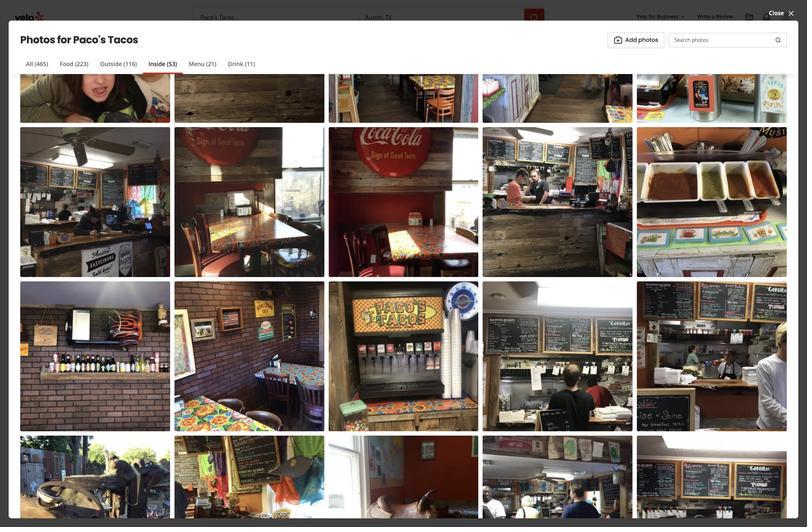 Task type: describe. For each thing, give the bounding box(es) containing it.
sat
[[322, 495, 331, 503]]

tab list containing all (465)
[[20, 60, 261, 74]]

1 horizontal spatial photos
[[639, 36, 658, 44]]

share button
[[320, 216, 360, 232]]

1304 inside the get directions 1304 e 51st st austin, tx 78723
[[484, 272, 498, 280]]

breakfast
[[198, 350, 227, 358]]

closed
[[345, 437, 364, 445]]

read more for palermo
[[525, 428, 548, 434]]

write a review link
[[695, 10, 736, 23]]

photo
[[294, 219, 311, 228]]

dishes
[[221, 274, 240, 282]]

get directions link
[[484, 263, 526, 271]]

read for palermo
[[525, 428, 535, 434]]

consider
[[533, 320, 565, 330]]

st inside the get directions 1304 e 51st st austin, tx 78723
[[517, 272, 523, 280]]

for for business
[[649, 13, 656, 20]]

16 external link v2 image
[[203, 381, 209, 386]]

$3.25
[[355, 330, 369, 338]]

edit inside location & hours element
[[444, 416, 455, 424]]

drink (11)
[[228, 60, 255, 68]]

website menu
[[212, 379, 253, 388]]

(11)
[[245, 60, 255, 68]]

0 horizontal spatial first
[[486, 428, 494, 434]]

write a review
[[214, 219, 254, 228]]

0 horizontal spatial you
[[487, 380, 495, 386]]

updated
[[295, 178, 319, 186]]

see for see hours
[[380, 179, 387, 185]]

photo of paco's tacos - austin, tx, us. cool texas touches image
[[262, 47, 467, 201]]

323-
[[500, 243, 511, 251]]

16 claim filled v2 image
[[197, 167, 203, 173]]

11
[[198, 358, 204, 365]]

24 directions v2 image
[[596, 267, 604, 276]]

pm for tue
[[385, 449, 394, 457]]

24 share v2 image
[[326, 219, 335, 228]]

photo of paco's tacos - austin, tx, us. empty patio space image
[[671, 47, 807, 201]]

4:00 for sun
[[372, 507, 384, 515]]

yelp for business button
[[634, 10, 689, 23]]

reviews:
[[549, 374, 565, 381]]

palermo pasta house image
[[478, 395, 503, 420]]

see for see all 468 photos
[[546, 174, 557, 182]]

for inside "my husband and i came here for the first time on a date night. my first impression…"
[[540, 422, 546, 428]]

is
[[586, 374, 590, 381]]

add photos
[[625, 36, 658, 44]]

through
[[531, 374, 547, 381]]

24 camera v2 image
[[269, 219, 278, 228]]

austin, inside '1304 e 51st st austin, tx 78723'
[[197, 504, 213, 511]]

tue
[[322, 449, 333, 457]]

7:30 for fri
[[372, 484, 384, 491]]

for for paco's
[[57, 33, 71, 47]]

taco for gringo taco
[[294, 350, 308, 358]]

website
[[212, 379, 235, 388]]

location
[[197, 415, 228, 425]]

get for get directions 1304 e 51st st austin, tx 78723
[[484, 263, 495, 271]]

hours inside info alert
[[277, 178, 294, 186]]

24 add photo v2 image
[[614, 36, 623, 44]]

user actions element
[[631, 9, 803, 53]]

photos for $4.25
[[278, 358, 294, 365]]

0 horizontal spatial hours
[[236, 415, 257, 425]]

- for fri
[[369, 484, 371, 491]]

0 vertical spatial 4 star rating image
[[197, 149, 261, 160]]

pacosaustin.com
[[484, 222, 533, 230]]

menu element
[[185, 243, 478, 392]]

view full menu
[[416, 274, 459, 282]]

51st inside the get directions 1304 e 51st st austin, tx 78723
[[504, 272, 516, 280]]

e inside the get directions 1304 e 51st st austin, tx 78723
[[499, 272, 502, 280]]

you
[[478, 320, 492, 330]]

barbacoa
[[349, 350, 376, 358]]

taco for barbacoa taco
[[377, 350, 391, 358]]

78723 inside '1304 e 51st st austin, tx 78723'
[[221, 504, 236, 511]]

6:30 for fri
[[345, 484, 357, 491]]

and inside "i'll save you time reading through reviews: this place is delicious and you need to…"
[[478, 380, 486, 386]]

1 vertical spatial 16 info v2 image
[[510, 332, 515, 337]]

24 star v2 image
[[203, 219, 211, 228]]

and inside "my husband and i came here for the first time on a date night. my first impression…"
[[506, 422, 514, 428]]

search image
[[530, 13, 539, 22]]

6206
[[511, 243, 525, 251]]

fogonero restaurant image
[[478, 347, 503, 372]]

photos for $2.25
[[205, 358, 222, 365]]

ago
[[362, 178, 372, 186]]

gringo taco image
[[274, 290, 340, 344]]

on
[[574, 422, 579, 428]]

10 reviews
[[375, 358, 401, 365]]

4.5 star rating image
[[509, 358, 540, 364]]

business categories element
[[194, 26, 793, 47]]

full menu link
[[265, 376, 317, 392]]

132
[[228, 358, 236, 365]]

- for sun
[[369, 507, 371, 515]]

share
[[337, 219, 354, 228]]

save
[[486, 374, 495, 381]]

menu for menu
[[197, 255, 217, 265]]

yelp for business
[[637, 13, 679, 20]]

6:30 am - 7:30 pm for thu
[[345, 472, 394, 480]]

16 info v2 image inside info alert
[[268, 179, 274, 185]]

16 chevron down v2 image
[[680, 14, 686, 20]]

24 close v2 image
[[787, 9, 796, 18]]

menu (21)
[[189, 60, 216, 68]]

photos for paco's tacos
[[20, 33, 138, 47]]

fri
[[322, 484, 330, 491]]

add for add photo
[[281, 219, 292, 228]]

photos for $3.25
[[353, 358, 369, 365]]

6:30 am - 7:30 pm for tue
[[345, 449, 394, 457]]

austin, inside the get directions 1304 e 51st st austin, tx 78723
[[524, 272, 543, 280]]

menu for website menu
[[236, 379, 253, 388]]

gringo taco 2 photos
[[274, 350, 308, 365]]

all
[[558, 174, 565, 182]]

reviews for breakfast taco
[[238, 358, 257, 365]]

pasta
[[534, 395, 550, 403]]

st inside '1304 e 51st st austin, tx 78723'
[[226, 497, 231, 504]]

write a review link
[[197, 216, 260, 232]]

all (465)
[[26, 60, 48, 68]]

am for sat
[[358, 495, 368, 503]]

menu for menu (21)
[[189, 60, 205, 68]]

open now
[[400, 484, 429, 491]]

husband
[[487, 422, 505, 428]]

inside
[[149, 60, 165, 68]]

14 chevron right outline image
[[462, 276, 467, 281]]

6:30 am - 4:00 pm for sun
[[345, 507, 394, 515]]

came
[[517, 422, 528, 428]]

info alert
[[268, 178, 372, 186]]

132 reviews
[[228, 358, 257, 365]]

wed
[[322, 460, 335, 468]]

all
[[26, 60, 33, 68]]

6:30 am - 4:00 pm for sat
[[345, 495, 394, 503]]

get directions link
[[259, 497, 311, 513]]

1 horizontal spatial you
[[496, 374, 503, 381]]

menu for full menu
[[294, 379, 310, 388]]

location & hours
[[197, 415, 257, 425]]

view full menu link
[[416, 274, 467, 282]]

am for thu
[[358, 472, 368, 480]]

6:30 for sat
[[345, 495, 357, 503]]

restaurant
[[537, 347, 570, 355]]

"i'll
[[478, 374, 484, 381]]

590
[[542, 405, 549, 411]]

taco for breakfast taco
[[228, 350, 241, 358]]

palermo
[[509, 395, 533, 403]]

my
[[478, 428, 484, 434]]

- for thu
[[369, 472, 371, 480]]

also
[[516, 320, 531, 330]]

directions
[[496, 263, 526, 271]]

open 6:30 am - 7:30 pm
[[197, 178, 264, 186]]

6:30 down claimed
[[215, 178, 226, 186]]

next image
[[454, 311, 462, 320]]

(670
[[275, 150, 286, 158]]

a for review
[[231, 219, 234, 228]]

projects image
[[745, 13, 754, 22]]

suggest inside button
[[529, 296, 551, 304]]

claimed
[[204, 166, 227, 174]]

write a review
[[697, 13, 734, 20]]

6:30 for sun
[[345, 507, 357, 515]]

place
[[575, 374, 585, 381]]

might
[[494, 320, 514, 330]]

e inside '1304 e 51st st austin, tx 78723'
[[210, 497, 213, 504]]

1304 e 51st st austin, tx 78723
[[197, 497, 236, 511]]

pm for thu
[[385, 472, 394, 480]]

business
[[657, 13, 679, 20]]

6:30 for tue
[[345, 449, 357, 457]]

food
[[60, 60, 73, 68]]

delicious
[[591, 374, 609, 381]]

4.0 (670 reviews)
[[265, 150, 311, 158]]



Task type: locate. For each thing, give the bounding box(es) containing it.
1 horizontal spatial open
[[400, 484, 415, 491]]

tab list
[[20, 60, 261, 74]]

pm for sun
[[385, 507, 394, 515]]

e
[[499, 272, 502, 280], [210, 497, 213, 504]]

time inside "i'll save you time reading through reviews: this place is delicious and you need to…"
[[504, 374, 513, 381]]

breakfast taco 11 photos
[[198, 350, 241, 365]]

suggest inside location & hours element
[[411, 416, 434, 424]]

write inside user actions element
[[697, 13, 711, 20]]

2 down gringo
[[274, 358, 276, 365]]

photos inside gringo taco 2 photos
[[278, 358, 294, 365]]

1 horizontal spatial see
[[546, 174, 557, 182]]

more right the 'reading'
[[530, 380, 542, 386]]

time left 'on' at the bottom right of page
[[564, 422, 573, 428]]

tacos up (670
[[257, 123, 310, 147]]

2 6:30 am - 4:00 pm from the top
[[345, 507, 394, 515]]

0 vertical spatial write
[[697, 13, 711, 20]]

more
[[530, 380, 542, 386], [536, 428, 548, 434]]

2 inside barbacoa taco 2 photos
[[349, 358, 352, 365]]

0 horizontal spatial edit
[[444, 416, 455, 424]]

(116)
[[123, 60, 137, 68]]

4 star rating image up $$
[[197, 149, 261, 160]]

write
[[697, 13, 711, 20], [214, 219, 229, 228]]

0 horizontal spatial open
[[197, 178, 212, 186]]

1 vertical spatial e
[[210, 497, 213, 504]]

0 horizontal spatial suggest an edit
[[411, 416, 455, 424]]

write right 24 star v2 image
[[214, 219, 229, 228]]

24 save outline v2 image
[[369, 219, 378, 228]]

3 taco from the left
[[377, 350, 391, 358]]

full menu
[[283, 379, 310, 388]]

save
[[381, 219, 395, 228]]

1 horizontal spatial hours
[[277, 178, 294, 186]]

3 reviews from the left
[[382, 358, 401, 365]]

1 vertical spatial austin,
[[197, 504, 213, 511]]

get for get directions
[[265, 501, 275, 509]]

photo of paco's tacos - austin, tx, us. breakfast tacos: egg and potato, egg and veggie chorizo image
[[467, 47, 671, 201]]

1 horizontal spatial for
[[540, 422, 546, 428]]

read more link for fogonero
[[519, 380, 542, 386]]

1 vertical spatial 6:30 am - 4:00 pm
[[345, 507, 394, 515]]

1 4:00 from the top
[[372, 495, 384, 503]]

photos up the all (465)
[[20, 33, 55, 47]]

read for fogonero
[[519, 380, 529, 386]]

1 vertical spatial photos
[[579, 174, 598, 182]]

6:30 am - 4:00 pm
[[345, 495, 394, 503], [345, 507, 394, 515]]

0 vertical spatial 4:00
[[372, 495, 384, 503]]

first right my
[[486, 428, 494, 434]]

2 taco from the left
[[294, 350, 308, 358]]

tx down '1304 e 51st st' link
[[214, 504, 220, 511]]

1 horizontal spatial 16 info v2 image
[[510, 332, 515, 337]]

7:30 for thu
[[372, 472, 384, 480]]

4 star rating image down palermo
[[509, 406, 540, 412]]

0 vertical spatial read
[[519, 380, 529, 386]]

0 horizontal spatial 4 star rating image
[[197, 149, 261, 160]]

get directions 1304 e 51st st austin, tx 78723
[[484, 263, 570, 280]]

website menu link
[[197, 376, 259, 392]]

a left the review
[[231, 219, 234, 228]]

a for review
[[712, 13, 715, 20]]

1 horizontal spatial suggest
[[529, 296, 551, 304]]

0 horizontal spatial st
[[226, 497, 231, 504]]

16 info v2 image
[[268, 179, 274, 185], [510, 332, 515, 337]]

pm for sat
[[385, 495, 394, 503]]

sun
[[322, 507, 333, 515]]

6:30 for wed
[[345, 460, 357, 468]]

hours left updated
[[277, 178, 294, 186]]

reviews right 132 at the bottom left of page
[[238, 358, 257, 365]]

0 vertical spatial menu
[[189, 60, 205, 68]]

full
[[431, 274, 441, 282]]

open down 16 claim filled v2 icon
[[197, 178, 212, 186]]

0 vertical spatial paco's
[[73, 33, 106, 47]]

1 horizontal spatial tacos
[[257, 123, 310, 147]]

6:30 am - 7:30 pm for fri
[[345, 484, 394, 491]]

1 taco from the left
[[228, 350, 241, 358]]

review
[[716, 13, 734, 20]]

inside (53)
[[149, 60, 177, 68]]

51st inside '1304 e 51st st austin, tx 78723'
[[214, 497, 224, 504]]

1 vertical spatial tx
[[214, 504, 220, 511]]

open for open now
[[400, 484, 415, 491]]

i
[[515, 422, 516, 428]]

here
[[529, 422, 539, 428]]

hours right &
[[236, 415, 257, 425]]

see left all
[[546, 174, 557, 182]]

2 horizontal spatial reviews
[[382, 358, 401, 365]]

read more up palermo pasta house link
[[519, 380, 542, 386]]

hours
[[277, 178, 294, 186], [236, 415, 257, 425]]

for right yelp
[[649, 13, 656, 20]]

more for pasta
[[536, 428, 548, 434]]

1 6:30 am - 7:30 pm from the top
[[345, 449, 394, 457]]

see
[[546, 174, 557, 182], [380, 179, 387, 185]]

notifications image
[[763, 13, 771, 22]]

you right save
[[496, 374, 503, 381]]

1 reviews from the left
[[238, 358, 257, 365]]

reviews for barbacoa taco
[[382, 358, 401, 365]]

photos down breakfast
[[205, 358, 222, 365]]

1 horizontal spatial 4 star rating image
[[509, 406, 540, 412]]

reviews right 10
[[382, 358, 401, 365]]

menu right full
[[294, 379, 310, 388]]

get inside location & hours element
[[265, 501, 275, 509]]

add right the 24 add photo v2
[[625, 36, 637, 44]]

0 horizontal spatial austin,
[[197, 504, 213, 511]]

- for tue
[[369, 449, 371, 457]]

edit left 24 pencil v2 icon
[[444, 416, 455, 424]]

0 horizontal spatial 78723
[[221, 504, 236, 511]]

10
[[375, 358, 381, 365]]

2 vertical spatial for
[[540, 422, 546, 428]]

menu left (21)
[[189, 60, 205, 68]]

photos down yelp
[[639, 36, 658, 44]]

1 horizontal spatial taco
[[294, 350, 308, 358]]

am for fri
[[358, 484, 368, 491]]

0 vertical spatial for
[[649, 13, 656, 20]]

suggest an edit button
[[484, 292, 604, 308]]

1 vertical spatial write
[[214, 219, 229, 228]]

1 vertical spatial for
[[57, 33, 71, 47]]

7:30 for wed
[[372, 460, 384, 468]]

a
[[712, 13, 715, 20], [231, 219, 234, 228], [580, 422, 583, 428]]

1 vertical spatial hours
[[236, 415, 257, 425]]

photo of paco's tacos - austin, tx, us. image
[[56, 47, 262, 201]]

open inside location & hours element
[[400, 484, 415, 491]]

am for tue
[[358, 449, 368, 457]]

suggest an edit inside location & hours element
[[411, 416, 455, 424]]

taco inside gringo taco 2 photos
[[294, 350, 308, 358]]

get down (512)
[[484, 263, 495, 271]]

suggest an edit inside button
[[529, 296, 571, 304]]

an inside button
[[552, 296, 559, 304]]

1 6:30 am - 4:00 pm from the top
[[345, 495, 394, 503]]

fogonero restaurant
[[509, 347, 570, 355]]

taco up 10 reviews
[[377, 350, 391, 358]]

2 down barbacoa
[[349, 358, 352, 365]]

0 vertical spatial 1304
[[484, 272, 498, 280]]

view
[[416, 274, 430, 282]]

read more link up palermo pasta house link
[[519, 380, 542, 386]]

- for wed
[[369, 460, 371, 468]]

a left review
[[712, 13, 715, 20]]

open left now
[[400, 484, 415, 491]]

see left hours
[[380, 179, 387, 185]]

6:30 right "thu" at the left of page
[[345, 472, 357, 480]]

24 pencil v2 image
[[517, 296, 526, 304]]

get inside the get directions 1304 e 51st st austin, tx 78723
[[484, 263, 495, 271]]

2 6:30 am - 7:30 pm from the top
[[345, 460, 394, 468]]

breakfast taco image
[[198, 290, 265, 344]]

pm for wed
[[385, 460, 394, 468]]

read more link for palermo
[[525, 428, 548, 434]]

1 vertical spatial read
[[525, 428, 535, 434]]

78723 up suggest an edit button
[[553, 272, 570, 280]]

4:00 for sat
[[372, 495, 384, 503]]

photos right 468
[[579, 174, 598, 182]]

0 horizontal spatial tacos
[[108, 33, 138, 47]]

2 2 from the left
[[349, 358, 352, 365]]

6:30 for thu
[[345, 472, 357, 480]]

0 vertical spatial add
[[625, 36, 637, 44]]

more for restaurant
[[530, 380, 542, 386]]

reviews
[[238, 358, 257, 365], [307, 358, 326, 365], [382, 358, 401, 365]]

2 4:00 from the top
[[372, 507, 384, 515]]

photos inside breakfast taco 11 photos
[[205, 358, 222, 365]]

drink
[[228, 60, 243, 68]]

0 vertical spatial read more link
[[519, 380, 542, 386]]

tx up suggest an edit button
[[545, 272, 552, 280]]

1 vertical spatial read more
[[525, 428, 548, 434]]

for
[[649, 13, 656, 20], [57, 33, 71, 47], [540, 422, 546, 428]]

tacos up 'outside (116)'
[[108, 33, 138, 47]]

0 horizontal spatial 16 info v2 image
[[268, 179, 274, 185]]

0 vertical spatial e
[[499, 272, 502, 280]]

(670 reviews) link
[[275, 150, 311, 158]]

0 horizontal spatial e
[[210, 497, 213, 504]]

14
[[300, 358, 306, 365]]

Search photos text field
[[669, 33, 787, 47]]

1 horizontal spatial 1304
[[484, 272, 498, 280]]

6:30 am - 7:30 pm for wed
[[345, 460, 394, 468]]

close
[[769, 9, 784, 17]]

3 6:30 am - 7:30 pm from the top
[[345, 472, 394, 480]]

need
[[496, 380, 506, 386]]

0 horizontal spatial get
[[265, 501, 275, 509]]

read right the i
[[525, 428, 535, 434]]

first right the
[[555, 422, 563, 428]]

and left the 'need'
[[478, 380, 486, 386]]

1 horizontal spatial time
[[564, 422, 573, 428]]

read right the to…"
[[519, 380, 529, 386]]

thu
[[322, 472, 333, 480]]

24 phone v2 image
[[596, 242, 604, 251]]

for inside button
[[649, 13, 656, 20]]

1 vertical spatial an
[[435, 416, 442, 424]]

outside (116)
[[100, 60, 137, 68]]

1 horizontal spatial first
[[555, 422, 563, 428]]

2 reviews from the left
[[307, 358, 326, 365]]

house
[[552, 395, 570, 403]]

1 horizontal spatial reviews
[[307, 358, 326, 365]]

suggest an edit up consider
[[529, 296, 571, 304]]

write for write a review
[[697, 13, 711, 20]]

read more link right the i
[[525, 428, 548, 434]]

0 horizontal spatial photos
[[579, 174, 598, 182]]

pm
[[255, 178, 264, 186], [385, 449, 394, 457], [385, 460, 394, 468], [385, 472, 394, 480], [385, 484, 394, 491], [385, 495, 394, 503], [385, 507, 394, 515]]

more right came
[[536, 428, 548, 434]]

0 horizontal spatial a
[[231, 219, 234, 228]]

4.0
[[265, 150, 273, 158]]

6:30 down closed
[[345, 449, 357, 457]]

get left directions
[[265, 501, 275, 509]]

0 vertical spatial more
[[530, 380, 542, 386]]

for up food
[[57, 33, 71, 47]]

16 info v2 image down might
[[510, 332, 515, 337]]

write for write a review
[[214, 219, 229, 228]]

suggest
[[529, 296, 551, 304], [411, 416, 434, 424]]

add for add photos
[[625, 36, 637, 44]]

barbacoa taco 2 photos
[[349, 350, 391, 365]]

austin, down '1304 e 51st st' link
[[197, 504, 213, 511]]

0 vertical spatial read more
[[519, 380, 542, 386]]

"i'll save you time reading through reviews: this place is delicious and you need to…"
[[478, 374, 609, 386]]

2 horizontal spatial menu
[[442, 274, 459, 282]]

1 vertical spatial 4:00
[[372, 507, 384, 515]]

4 6:30 am - 7:30 pm from the top
[[345, 484, 394, 491]]

4 star rating image
[[197, 149, 261, 160], [509, 406, 540, 412]]

review
[[236, 219, 254, 228]]

hours updated over 3 months ago
[[277, 178, 372, 186]]

taco inside breakfast taco 11 photos
[[228, 350, 241, 358]]

the
[[547, 422, 554, 428]]

2 for gringo
[[274, 358, 276, 365]]

time left the 'reading'
[[504, 374, 513, 381]]

0 vertical spatial open
[[197, 178, 212, 186]]

add right 24 camera v2 icon
[[281, 219, 292, 228]]

taco inside barbacoa taco 2 photos
[[377, 350, 391, 358]]

search image
[[776, 37, 781, 43]]

1 vertical spatial a
[[231, 219, 234, 228]]

0 horizontal spatial write
[[214, 219, 229, 228]]

1 vertical spatial get
[[265, 501, 275, 509]]

0 vertical spatial time
[[504, 374, 513, 381]]

edit up consider
[[561, 296, 571, 304]]

1 vertical spatial open
[[400, 484, 415, 491]]

1 2 from the left
[[274, 358, 276, 365]]

night.
[[594, 422, 606, 428]]

read more right the i
[[525, 428, 548, 434]]

paco's tacos
[[197, 123, 310, 147]]

0 horizontal spatial time
[[504, 374, 513, 381]]

photos down barbacoa
[[353, 358, 369, 365]]

6:30 right sat
[[345, 495, 357, 503]]

2 horizontal spatial for
[[649, 13, 656, 20]]

6:30 right 'wed'
[[345, 460, 357, 468]]

1 horizontal spatial and
[[506, 422, 514, 428]]

24 menu v2 image
[[271, 379, 280, 388]]

- for sat
[[369, 495, 371, 503]]

None search field
[[195, 9, 546, 26]]

an inside location & hours element
[[435, 416, 442, 424]]

am
[[228, 178, 237, 186], [358, 449, 368, 457], [358, 460, 368, 468], [358, 472, 368, 480], [358, 484, 368, 491], [358, 495, 368, 503], [358, 507, 368, 515]]

2 inside gringo taco 2 photos
[[274, 358, 276, 365]]

16 info v2 image down "mexican"
[[268, 179, 274, 185]]

menu left the 14 chevron right outline image
[[442, 274, 459, 282]]

a right 'on' at the bottom right of page
[[580, 422, 583, 428]]

0 vertical spatial 78723
[[553, 272, 570, 280]]

0 vertical spatial austin,
[[524, 272, 543, 280]]

fogonero restaurant link
[[509, 347, 570, 355]]

1 vertical spatial edit
[[444, 416, 455, 424]]

taco up 132 at the bottom left of page
[[228, 350, 241, 358]]

6:30 right fri
[[345, 484, 357, 491]]

directions
[[276, 501, 305, 509]]

tx
[[545, 272, 552, 280], [214, 504, 220, 511]]

1 horizontal spatial write
[[697, 13, 711, 20]]

previous image
[[201, 311, 209, 320]]

popular dishes
[[197, 274, 240, 282]]

you left the 'need'
[[487, 380, 495, 386]]

menu
[[189, 60, 205, 68], [197, 255, 217, 265]]

write left review
[[697, 13, 711, 20]]

pm for fri
[[385, 484, 394, 491]]

0 vertical spatial 16 info v2 image
[[268, 179, 274, 185]]

2 for barbacoa
[[349, 358, 352, 365]]

am for sun
[[358, 507, 368, 515]]

(512) 323-6206
[[484, 243, 525, 251]]

open for open 6:30 am - 7:30 pm
[[197, 178, 212, 186]]

&
[[229, 415, 235, 425]]

suggest an edit left 24 pencil v2 icon
[[411, 416, 455, 424]]

1 horizontal spatial st
[[517, 272, 523, 280]]

1 horizontal spatial austin,
[[524, 272, 543, 280]]

1 horizontal spatial e
[[499, 272, 502, 280]]

1 horizontal spatial suggest an edit
[[529, 296, 571, 304]]

time inside "my husband and i came here for the first time on a date night. my first impression…"
[[564, 422, 573, 428]]

0 vertical spatial photos
[[639, 36, 658, 44]]

photos inside barbacoa taco 2 photos
[[353, 358, 369, 365]]

1 horizontal spatial a
[[580, 422, 583, 428]]

menu up popular
[[197, 255, 217, 265]]

add photo
[[281, 219, 311, 228]]

photos down gringo
[[278, 358, 294, 365]]

mon
[[322, 437, 335, 445]]

photos
[[20, 33, 55, 47], [205, 358, 222, 365], [278, 358, 294, 365], [353, 358, 369, 365]]

(53)
[[167, 60, 177, 68]]

0 horizontal spatial paco's
[[73, 33, 106, 47]]

edit inside button
[[561, 296, 571, 304]]

1 vertical spatial time
[[564, 422, 573, 428]]

gringo
[[274, 350, 293, 358]]

1 vertical spatial add
[[281, 219, 292, 228]]

1 vertical spatial more
[[536, 428, 548, 434]]

7:30 for tue
[[372, 449, 384, 457]]

st
[[517, 272, 523, 280], [226, 497, 231, 504]]

1 horizontal spatial edit
[[561, 296, 571, 304]]

0 vertical spatial tacos
[[108, 33, 138, 47]]

tx inside the get directions 1304 e 51st st austin, tx 78723
[[545, 272, 552, 280]]

am for wed
[[358, 460, 368, 468]]

an up consider
[[552, 296, 559, 304]]

mexican
[[253, 166, 277, 174]]

add photo link
[[263, 216, 317, 232]]

1 vertical spatial and
[[506, 422, 514, 428]]

map image
[[197, 434, 311, 488]]

0 horizontal spatial suggest
[[411, 416, 434, 424]]

austin, down the directions at the right
[[524, 272, 543, 280]]

reading
[[515, 374, 530, 381]]

yelp
[[637, 13, 647, 20]]

barbacoa taco image
[[349, 290, 415, 344]]

taco up 14
[[294, 350, 308, 358]]

1 horizontal spatial 78723
[[553, 272, 570, 280]]

full
[[283, 379, 292, 388]]

0 vertical spatial hours
[[277, 178, 294, 186]]

1304 inside '1304 e 51st st austin, tx 78723'
[[197, 497, 209, 504]]

1 vertical spatial tacos
[[257, 123, 310, 147]]

6:30
[[215, 178, 226, 186], [345, 449, 357, 457], [345, 460, 357, 468], [345, 472, 357, 480], [345, 484, 357, 491], [345, 495, 357, 503], [345, 507, 357, 515]]

an left 24 pencil v2 icon
[[435, 416, 442, 424]]

14 reviews
[[300, 358, 326, 365]]

reviews for gringo taco
[[307, 358, 326, 365]]

6:30 right sun
[[345, 507, 357, 515]]

reviews right 14
[[307, 358, 326, 365]]

0 vertical spatial suggest an edit
[[529, 296, 571, 304]]

0 horizontal spatial see
[[380, 179, 387, 185]]

24 external link v2 image
[[596, 222, 604, 231]]

location & hours element
[[185, 403, 478, 515]]

get
[[484, 263, 495, 271], [265, 501, 275, 509]]

read more for fogonero
[[519, 380, 542, 386]]

see hours
[[380, 179, 400, 185]]

(223)
[[75, 60, 89, 68]]

palermo pasta house
[[509, 395, 570, 403]]

1 horizontal spatial 2
[[349, 358, 352, 365]]

you
[[496, 374, 503, 381], [487, 380, 495, 386]]

0 horizontal spatial tx
[[214, 504, 220, 511]]

menu right "website"
[[236, 379, 253, 388]]

see all 468 photos
[[546, 174, 598, 182]]

78723 inside the get directions 1304 e 51st st austin, tx 78723
[[553, 272, 570, 280]]

1 vertical spatial suggest an edit
[[411, 416, 455, 424]]

a inside "my husband and i came here for the first time on a date night. my first impression…"
[[580, 422, 583, 428]]

1 vertical spatial 78723
[[221, 504, 236, 511]]

0 vertical spatial get
[[484, 263, 495, 271]]

for left the
[[540, 422, 546, 428]]

tx inside '1304 e 51st st austin, tx 78723'
[[214, 504, 220, 511]]

first
[[555, 422, 563, 428], [486, 428, 494, 434]]

1 vertical spatial paco's
[[197, 123, 254, 147]]

to…"
[[507, 380, 516, 386]]

1304 e 51st st link
[[197, 497, 231, 504]]

0 vertical spatial tx
[[545, 272, 552, 280]]

reviews)
[[288, 150, 311, 158]]

78723 down '1304 e 51st st' link
[[221, 504, 236, 511]]

close button
[[769, 9, 796, 18]]

1 horizontal spatial add
[[625, 36, 637, 44]]

1 vertical spatial 4 star rating image
[[509, 406, 540, 412]]

and left the i
[[506, 422, 514, 428]]

1 horizontal spatial an
[[552, 296, 559, 304]]

$4.25
[[279, 330, 294, 338]]

24 pencil v2 image
[[458, 416, 467, 424]]

taco
[[228, 350, 241, 358], [294, 350, 308, 358], [377, 350, 391, 358]]



Task type: vqa. For each thing, say whether or not it's contained in the screenshot.


